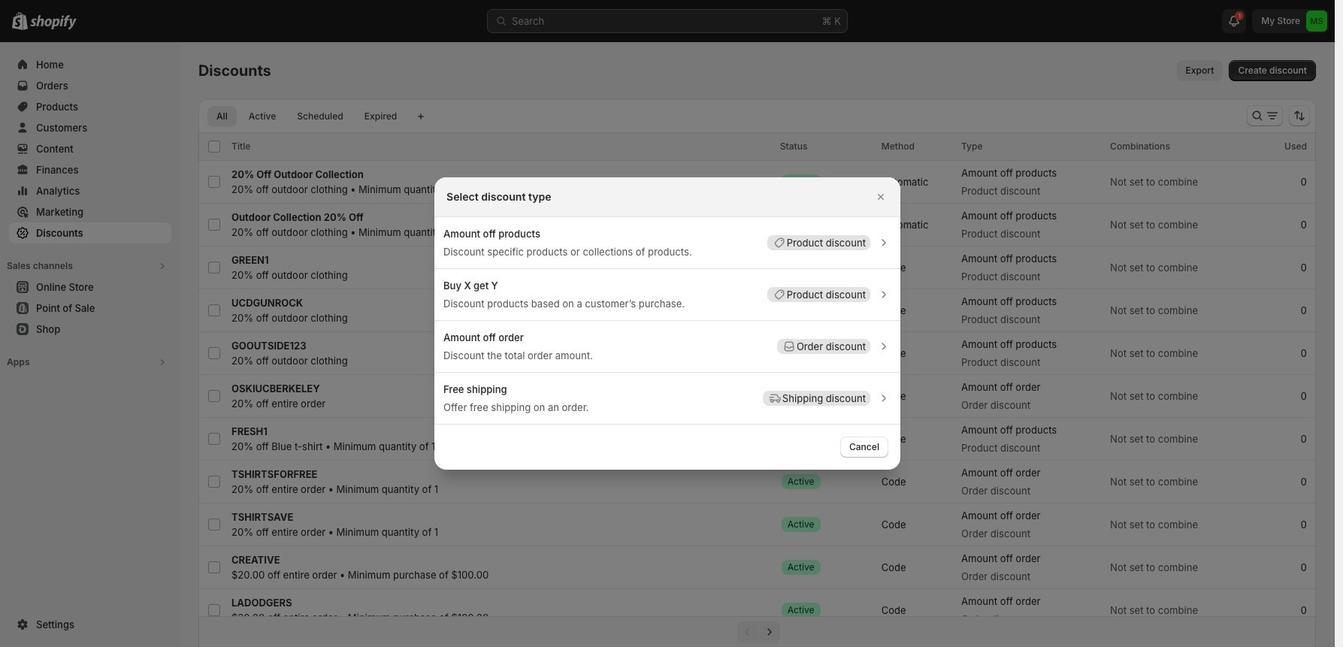 Task type: describe. For each thing, give the bounding box(es) containing it.
pagination element
[[199, 617, 1317, 647]]



Task type: vqa. For each thing, say whether or not it's contained in the screenshot.
Purchase
no



Task type: locate. For each thing, give the bounding box(es) containing it.
dialog
[[0, 177, 1335, 470]]

tab list
[[205, 105, 409, 127]]

shopify image
[[30, 15, 77, 30]]



